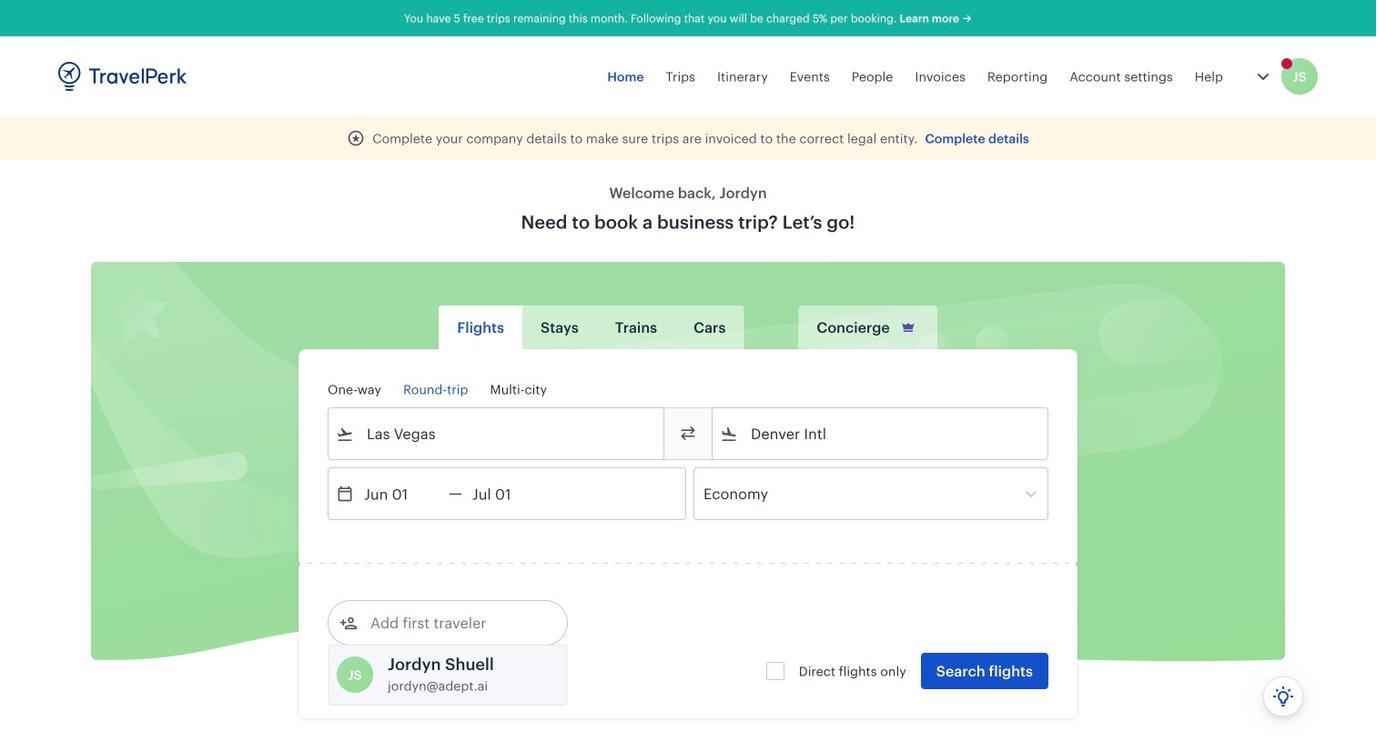 Task type: describe. For each thing, give the bounding box(es) containing it.
From search field
[[354, 420, 640, 449]]

Depart text field
[[354, 469, 449, 520]]

Return text field
[[462, 469, 557, 520]]



Task type: locate. For each thing, give the bounding box(es) containing it.
Add first traveler search field
[[358, 609, 547, 638]]

To search field
[[738, 420, 1024, 449]]



